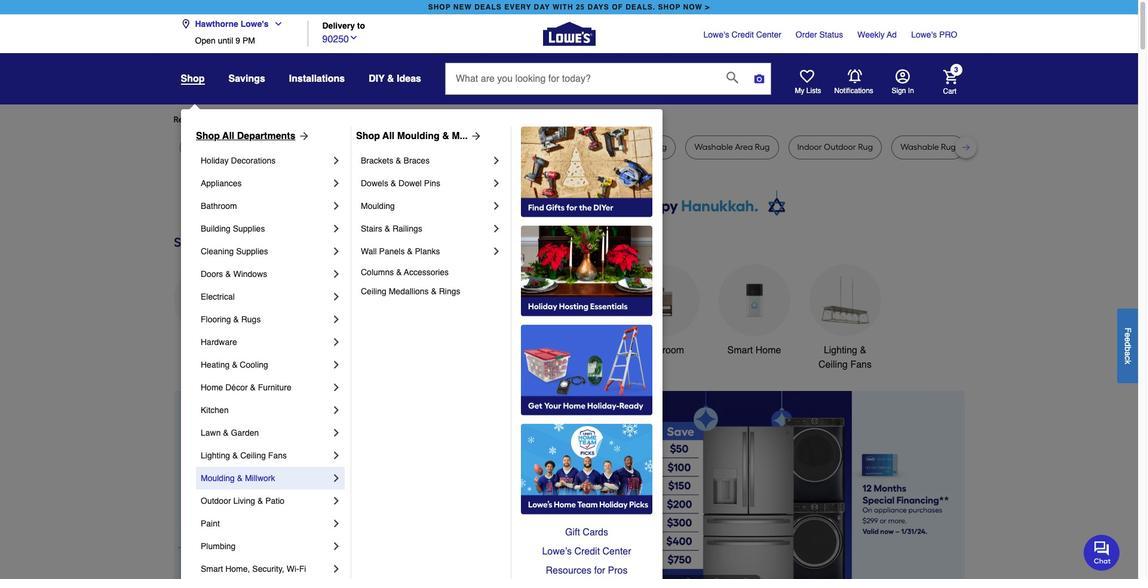 Task type: vqa. For each thing, say whether or not it's contained in the screenshot.
the Outdoor Tools & Equipment
yes



Task type: describe. For each thing, give the bounding box(es) containing it.
cooling
[[240, 360, 268, 370]]

lowe's home improvement cart image
[[943, 70, 958, 84]]

cards
[[583, 528, 608, 538]]

stairs & railings
[[361, 224, 422, 234]]

arrow right image for shop all moulding & m...
[[468, 130, 482, 142]]

days
[[588, 3, 609, 11]]

installations
[[289, 74, 345, 84]]

shop for shop all moulding & m...
[[356, 131, 380, 142]]

f e e d b a c k button
[[1117, 309, 1138, 383]]

7 rug from the left
[[755, 142, 770, 152]]

shop all moulding & m... link
[[356, 129, 482, 143]]

moulding & millwork link
[[201, 467, 330, 490]]

chevron right image for smart home, security, wi-fi
[[330, 564, 342, 575]]

chevron right image for cleaning supplies
[[330, 246, 342, 258]]

hardware
[[201, 338, 237, 347]]

m...
[[452, 131, 468, 142]]

home inside home décor & furniture link
[[201, 383, 223, 393]]

smart for smart home
[[728, 345, 753, 356]]

columns
[[361, 268, 394, 277]]

lawn
[[201, 428, 221, 438]]

holiday hosting essentials. image
[[521, 226, 653, 317]]

chevron right image for moulding & millwork
[[330, 473, 342, 485]]

diy & ideas
[[369, 74, 421, 84]]

faucets
[[482, 345, 516, 356]]

accessories
[[404, 268, 449, 277]]

sign
[[892, 87, 906, 95]]

outdoor
[[824, 142, 856, 152]]

now
[[683, 3, 703, 11]]

roth for rug
[[633, 142, 650, 152]]

25
[[576, 3, 585, 11]]

chevron right image for dowels & dowel pins
[[491, 177, 503, 189]]

diy
[[369, 74, 385, 84]]

my lists link
[[795, 69, 821, 96]]

location image
[[181, 19, 190, 29]]

bathroom link
[[201, 195, 330, 218]]

chevron right image for hardware
[[330, 336, 342, 348]]

home décor & furniture link
[[201, 376, 330, 399]]

2 horizontal spatial for
[[594, 566, 605, 577]]

wall
[[361, 247, 377, 256]]

ceiling medallions & rings
[[361, 287, 460, 296]]

resources
[[546, 566, 592, 577]]

chevron right image for lawn & garden
[[330, 427, 342, 439]]

lowe's
[[542, 547, 572, 558]]

hawthorne
[[195, 19, 238, 29]]

planks
[[415, 247, 440, 256]]

a
[[1123, 351, 1133, 356]]

weekly ad link
[[858, 29, 897, 41]]

washable for washable area rug
[[695, 142, 733, 152]]

columns & accessories
[[361, 268, 449, 277]]

sign in
[[892, 87, 914, 95]]

find gifts for the diyer. image
[[521, 127, 653, 218]]

flooring & rugs
[[201, 315, 261, 324]]

chevron right image for lighting & ceiling fans
[[330, 450, 342, 462]]

wi-
[[287, 565, 299, 574]]

chevron down image inside 90250 button
[[349, 33, 359, 42]]

2 rug from the left
[[246, 142, 261, 152]]

chevron right image for flooring & rugs
[[330, 314, 342, 326]]

wall panels & planks
[[361, 247, 440, 256]]

fi
[[299, 565, 306, 574]]

for for searches
[[270, 115, 281, 125]]

doors & windows
[[201, 270, 267, 279]]

3
[[954, 66, 958, 74]]

1 rug from the left
[[189, 142, 203, 152]]

2 horizontal spatial arrow right image
[[943, 496, 955, 508]]

outdoor tools & equipment
[[539, 345, 607, 370]]

chevron right image for plumbing
[[330, 541, 342, 553]]

lawn & garden link
[[201, 422, 330, 445]]

furniture
[[368, 142, 402, 152]]

5 rug from the left
[[552, 142, 567, 152]]

shop new deals every day with 25 days of deals. shop now > link
[[426, 0, 712, 14]]

dowels & dowel pins link
[[361, 172, 491, 195]]

chevron right image for stairs & railings
[[491, 223, 503, 235]]

ideas
[[397, 74, 421, 84]]

building
[[201, 224, 231, 234]]

chevron right image for brackets & braces
[[491, 155, 503, 167]]

deals.
[[626, 3, 656, 11]]

washable area rug
[[695, 142, 770, 152]]

more suggestions for you link
[[306, 114, 412, 126]]

bathroom inside button
[[643, 345, 684, 356]]

chevron right image for electrical
[[330, 291, 342, 303]]

delivery to
[[322, 21, 365, 31]]

chevron right image for paint
[[330, 518, 342, 530]]

2 horizontal spatial moulding
[[397, 131, 440, 142]]

3 area from the left
[[735, 142, 753, 152]]

lowe's pro link
[[911, 29, 958, 41]]

2 e from the top
[[1123, 337, 1133, 342]]

rug 5x8
[[189, 142, 219, 152]]

chevron right image for heating & cooling
[[330, 359, 342, 371]]

chevron right image for outdoor living & patio
[[330, 495, 342, 507]]

pins
[[424, 179, 440, 188]]

pros
[[608, 566, 628, 577]]

25 days of deals. don't miss deals every day. same-day delivery on in-stock orders placed by 2 p m. image
[[174, 391, 367, 580]]

9 rug from the left
[[941, 142, 956, 152]]

0 vertical spatial appliances
[[201, 179, 242, 188]]

0 horizontal spatial lighting
[[201, 451, 230, 461]]

lowe's wishes you and your family a happy hanukkah. image
[[174, 191, 965, 220]]

open
[[195, 36, 216, 45]]

lawn & garden
[[201, 428, 259, 438]]

& inside 'lighting & ceiling fans'
[[860, 345, 867, 356]]

rugs
[[241, 315, 261, 324]]

chevron down image inside hawthorne lowe's button
[[269, 19, 283, 29]]

shop for shop all departments
[[196, 131, 220, 142]]

1 area from the left
[[305, 142, 323, 152]]

cart
[[943, 87, 957, 95]]

allen for allen and roth area rug
[[475, 142, 493, 152]]

credit for lowe's
[[732, 30, 754, 39]]

deals
[[475, 3, 502, 11]]

outdoor for outdoor tools & equipment
[[539, 345, 573, 356]]

washable rug
[[901, 142, 956, 152]]

fans inside button
[[851, 360, 872, 370]]

holiday decorations link
[[201, 149, 330, 172]]

chevron right image for doors & windows
[[330, 268, 342, 280]]

shop all departments
[[196, 131, 296, 142]]

credit for lowe's
[[575, 547, 600, 558]]

area rug
[[305, 142, 340, 152]]

you for more suggestions for you
[[389, 115, 403, 125]]

medallions
[[389, 287, 429, 296]]

moulding link
[[361, 195, 491, 218]]

lists
[[807, 87, 821, 95]]

equipment
[[550, 360, 596, 370]]

cleaning supplies link
[[201, 240, 330, 263]]

1 shop from the left
[[428, 3, 451, 11]]

dowel
[[399, 179, 422, 188]]

lowe's for lowe's credit center
[[704, 30, 729, 39]]

shop 25 days of deals by category image
[[174, 232, 965, 253]]

smart for smart home, security, wi-fi
[[201, 565, 223, 574]]

6 rug from the left
[[652, 142, 667, 152]]

appliances inside button
[[186, 345, 233, 356]]

supplies for cleaning supplies
[[236, 247, 268, 256]]

get your home holiday-ready. image
[[521, 325, 653, 416]]

wall panels & planks link
[[361, 240, 491, 263]]

gift cards
[[565, 528, 608, 538]]

braces
[[404, 156, 430, 166]]

departments
[[237, 131, 296, 142]]

delivery
[[322, 21, 355, 31]]

and for allen and roth area rug
[[495, 142, 511, 152]]

d
[[1123, 342, 1133, 347]]

lowe's home improvement notification center image
[[848, 69, 862, 84]]



Task type: locate. For each thing, give the bounding box(es) containing it.
outdoor living & patio
[[201, 497, 285, 506]]

you up shop all moulding & m...
[[389, 115, 403, 125]]

1 e from the top
[[1123, 333, 1133, 337]]

0 horizontal spatial washable
[[695, 142, 733, 152]]

my
[[795, 87, 805, 95]]

smart
[[728, 345, 753, 356], [201, 565, 223, 574]]

1 horizontal spatial credit
[[732, 30, 754, 39]]

chevron right image for home décor & furniture
[[330, 382, 342, 394]]

ceiling inside button
[[819, 360, 848, 370]]

lowe's home team holiday picks. image
[[521, 424, 653, 515]]

0 horizontal spatial ceiling
[[240, 451, 266, 461]]

lowe's credit center link
[[704, 29, 782, 41]]

home,
[[225, 565, 250, 574]]

lowe's credit center
[[704, 30, 782, 39]]

0 vertical spatial bathroom
[[201, 201, 237, 211]]

0 vertical spatial supplies
[[233, 224, 265, 234]]

lighting
[[824, 345, 857, 356], [201, 451, 230, 461]]

chevron right image for moulding
[[491, 200, 503, 212]]

4 rug from the left
[[325, 142, 340, 152]]

1 horizontal spatial washable
[[901, 142, 939, 152]]

lowe's credit center
[[542, 547, 631, 558]]

all up furniture
[[383, 131, 395, 142]]

0 horizontal spatial smart
[[201, 565, 223, 574]]

8 rug from the left
[[858, 142, 873, 152]]

credit up the resources for pros link
[[575, 547, 600, 558]]

smart inside button
[[728, 345, 753, 356]]

2 shop from the left
[[356, 131, 380, 142]]

1 vertical spatial outdoor
[[201, 497, 231, 506]]

1 vertical spatial fans
[[268, 451, 287, 461]]

brackets & braces link
[[361, 149, 491, 172]]

chevron right image for building supplies
[[330, 223, 342, 235]]

all for moulding
[[383, 131, 395, 142]]

my lists
[[795, 87, 821, 95]]

moulding
[[397, 131, 440, 142], [361, 201, 395, 211], [201, 474, 235, 483]]

chevron right image
[[330, 155, 342, 167], [330, 177, 342, 189], [491, 177, 503, 189], [330, 200, 342, 212], [491, 200, 503, 212], [330, 223, 342, 235], [330, 246, 342, 258], [491, 246, 503, 258], [330, 291, 342, 303], [330, 336, 342, 348], [330, 359, 342, 371], [330, 427, 342, 439]]

1 vertical spatial ceiling
[[819, 360, 848, 370]]

1 horizontal spatial area
[[532, 142, 550, 152]]

chevron right image
[[491, 155, 503, 167], [491, 223, 503, 235], [330, 268, 342, 280], [330, 314, 342, 326], [330, 382, 342, 394], [330, 405, 342, 417], [330, 450, 342, 462], [330, 473, 342, 485], [330, 495, 342, 507], [330, 518, 342, 530], [330, 541, 342, 553], [330, 564, 342, 575]]

shop left now at right
[[658, 3, 681, 11]]

rug rug
[[246, 142, 278, 152]]

&
[[387, 74, 394, 84], [442, 131, 449, 142], [396, 156, 401, 166], [391, 179, 396, 188], [385, 224, 390, 234], [407, 247, 413, 256], [396, 268, 402, 277], [225, 270, 231, 279], [431, 287, 437, 296], [233, 315, 239, 324], [601, 345, 607, 356], [860, 345, 867, 356], [232, 360, 238, 370], [250, 383, 256, 393], [223, 428, 229, 438], [232, 451, 238, 461], [237, 474, 243, 483], [258, 497, 263, 506]]

f e e d b a c k
[[1123, 328, 1133, 364]]

flooring
[[201, 315, 231, 324]]

1 vertical spatial kitchen
[[201, 406, 229, 415]]

0 horizontal spatial shop
[[196, 131, 220, 142]]

1 horizontal spatial kitchen
[[448, 345, 480, 356]]

moulding up desk
[[397, 131, 440, 142]]

arrow right image inside shop all departments link
[[296, 130, 310, 142]]

0 horizontal spatial moulding
[[201, 474, 235, 483]]

lowe's for lowe's pro
[[911, 30, 937, 39]]

doors
[[201, 270, 223, 279]]

for up departments
[[270, 115, 281, 125]]

e up 'b'
[[1123, 337, 1133, 342]]

1 horizontal spatial arrow right image
[[468, 130, 482, 142]]

0 horizontal spatial lighting & ceiling fans
[[201, 451, 287, 461]]

shop left new
[[428, 3, 451, 11]]

recommended searches for you
[[174, 115, 296, 125]]

decorations
[[231, 156, 276, 166]]

railings
[[393, 224, 422, 234]]

washable for washable rug
[[901, 142, 939, 152]]

3 rug from the left
[[263, 142, 278, 152]]

1 horizontal spatial fans
[[851, 360, 872, 370]]

allen right desk
[[475, 142, 493, 152]]

electrical
[[201, 292, 235, 302]]

0 horizontal spatial allen
[[475, 142, 493, 152]]

1 horizontal spatial lowe's
[[704, 30, 729, 39]]

0 horizontal spatial and
[[495, 142, 511, 152]]

1 horizontal spatial home
[[756, 345, 781, 356]]

holiday decorations
[[201, 156, 276, 166]]

2 shop from the left
[[658, 3, 681, 11]]

1 horizontal spatial shop
[[356, 131, 380, 142]]

cleaning
[[201, 247, 234, 256]]

e up d
[[1123, 333, 1133, 337]]

outdoor up "equipment" at bottom
[[539, 345, 573, 356]]

appliances down holiday
[[201, 179, 242, 188]]

order status link
[[796, 29, 843, 41]]

supplies up cleaning supplies
[[233, 224, 265, 234]]

roth
[[513, 142, 530, 152], [633, 142, 650, 152]]

brackets & braces
[[361, 156, 430, 166]]

0 horizontal spatial shop
[[428, 3, 451, 11]]

0 horizontal spatial credit
[[575, 547, 600, 558]]

1 vertical spatial chevron down image
[[349, 33, 359, 42]]

& inside outdoor tools & equipment
[[601, 345, 607, 356]]

0 horizontal spatial outdoor
[[201, 497, 231, 506]]

0 vertical spatial home
[[756, 345, 781, 356]]

2 roth from the left
[[633, 142, 650, 152]]

0 horizontal spatial chevron down image
[[269, 19, 283, 29]]

2 horizontal spatial lowe's
[[911, 30, 937, 39]]

2 you from the left
[[389, 115, 403, 125]]

hardware link
[[201, 331, 330, 354]]

home inside smart home button
[[756, 345, 781, 356]]

desk
[[429, 142, 447, 152]]

lowe's inside button
[[241, 19, 269, 29]]

bathroom
[[201, 201, 237, 211], [643, 345, 684, 356]]

shop all departments link
[[196, 129, 310, 143]]

supplies up 'windows' on the top left of page
[[236, 247, 268, 256]]

chevron down image
[[269, 19, 283, 29], [349, 33, 359, 42]]

0 vertical spatial center
[[756, 30, 782, 39]]

1 shop from the left
[[196, 131, 220, 142]]

stairs & railings link
[[361, 218, 491, 240]]

appliances button
[[174, 265, 245, 358]]

shop down more suggestions for you link
[[356, 131, 380, 142]]

searches
[[233, 115, 268, 125]]

appliances up the heating
[[186, 345, 233, 356]]

millwork
[[245, 474, 275, 483]]

moulding up outdoor living & patio
[[201, 474, 235, 483]]

all
[[222, 131, 234, 142], [383, 131, 395, 142]]

1 vertical spatial smart
[[201, 565, 223, 574]]

1 you from the left
[[282, 115, 296, 125]]

chat invite button image
[[1084, 535, 1120, 571]]

allen for allen and roth rug
[[595, 142, 613, 152]]

1 horizontal spatial you
[[389, 115, 403, 125]]

0 horizontal spatial arrow right image
[[296, 130, 310, 142]]

outdoor up paint
[[201, 497, 231, 506]]

1 vertical spatial home
[[201, 383, 223, 393]]

installations button
[[289, 68, 345, 90]]

you left more
[[282, 115, 296, 125]]

chevron right image for holiday decorations
[[330, 155, 342, 167]]

kitchen for kitchen
[[201, 406, 229, 415]]

0 vertical spatial fans
[[851, 360, 872, 370]]

lowe's home improvement account image
[[895, 69, 910, 84]]

diy & ideas button
[[369, 68, 421, 90]]

center up pros
[[603, 547, 631, 558]]

appliances link
[[201, 172, 330, 195]]

for for suggestions
[[376, 115, 387, 125]]

1 vertical spatial bathroom
[[643, 345, 684, 356]]

0 horizontal spatial you
[[282, 115, 296, 125]]

chevron right image for bathroom
[[330, 200, 342, 212]]

holiday
[[201, 156, 229, 166]]

0 horizontal spatial fans
[[268, 451, 287, 461]]

1 vertical spatial center
[[603, 547, 631, 558]]

1 roth from the left
[[513, 142, 530, 152]]

lighting & ceiling fans link
[[201, 445, 330, 467]]

1 all from the left
[[222, 131, 234, 142]]

weekly
[[858, 30, 885, 39]]

living
[[233, 497, 255, 506]]

appliances
[[201, 179, 242, 188], [186, 345, 233, 356]]

heating
[[201, 360, 230, 370]]

kitchen left faucets
[[448, 345, 480, 356]]

2 horizontal spatial area
[[735, 142, 753, 152]]

order
[[796, 30, 817, 39]]

lighting inside 'lighting & ceiling fans'
[[824, 345, 857, 356]]

allen and roth area rug
[[475, 142, 567, 152]]

scroll to item #1 image
[[614, 578, 645, 580]]

fans
[[851, 360, 872, 370], [268, 451, 287, 461]]

0 vertical spatial kitchen
[[448, 345, 480, 356]]

suggestions
[[327, 115, 374, 125]]

1 vertical spatial appliances
[[186, 345, 233, 356]]

2 washable from the left
[[901, 142, 939, 152]]

2 and from the left
[[615, 142, 631, 152]]

lowe's credit center link
[[521, 543, 653, 562]]

moulding for moulding
[[361, 201, 395, 211]]

moulding inside "link"
[[361, 201, 395, 211]]

1 washable from the left
[[695, 142, 733, 152]]

center for lowe's credit center
[[603, 547, 631, 558]]

1 vertical spatial moulding
[[361, 201, 395, 211]]

0 horizontal spatial kitchen
[[201, 406, 229, 415]]

outdoor inside outdoor tools & equipment
[[539, 345, 573, 356]]

allen down recommended searches for you heading
[[595, 142, 613, 152]]

credit up search image at the right top of page
[[732, 30, 754, 39]]

center for lowe's credit center
[[756, 30, 782, 39]]

lighting & ceiling fans inside lighting & ceiling fans button
[[819, 345, 872, 370]]

furniture
[[258, 383, 291, 393]]

5x8
[[205, 142, 219, 152]]

shop up 5x8
[[196, 131, 220, 142]]

indoor outdoor rug
[[797, 142, 873, 152]]

smart home, security, wi-fi link
[[201, 558, 330, 580]]

shop
[[428, 3, 451, 11], [658, 3, 681, 11]]

dowels
[[361, 179, 388, 188]]

kitchen inside 'kitchen faucets' button
[[448, 345, 480, 356]]

camera image
[[754, 73, 765, 85]]

arrow right image
[[296, 130, 310, 142], [468, 130, 482, 142], [943, 496, 955, 508]]

supplies inside the building supplies 'link'
[[233, 224, 265, 234]]

lowe's up the pm
[[241, 19, 269, 29]]

0 vertical spatial outdoor
[[539, 345, 573, 356]]

kitchen up lawn
[[201, 406, 229, 415]]

Search Query text field
[[446, 63, 717, 94]]

building supplies link
[[201, 218, 330, 240]]

and
[[495, 142, 511, 152], [615, 142, 631, 152]]

moulding down the dowels at the left top of page
[[361, 201, 395, 211]]

moulding for moulding & millwork
[[201, 474, 235, 483]]

2 allen from the left
[[595, 142, 613, 152]]

supplies inside the cleaning supplies link
[[236, 247, 268, 256]]

allen and roth rug
[[595, 142, 667, 152]]

outdoor tools & equipment button
[[537, 265, 609, 372]]

shop all moulding & m...
[[356, 131, 468, 142]]

1 vertical spatial credit
[[575, 547, 600, 558]]

lowe's home improvement lists image
[[800, 69, 814, 84]]

1 horizontal spatial center
[[756, 30, 782, 39]]

outdoor for outdoor living & patio
[[201, 497, 231, 506]]

2 vertical spatial ceiling
[[240, 451, 266, 461]]

smart home button
[[719, 265, 790, 358]]

0 horizontal spatial bathroom
[[201, 201, 237, 211]]

for left pros
[[594, 566, 605, 577]]

0 vertical spatial ceiling
[[361, 287, 387, 296]]

paint
[[201, 519, 220, 529]]

0 horizontal spatial area
[[305, 142, 323, 152]]

and for allen and roth rug
[[615, 142, 631, 152]]

savings
[[229, 74, 265, 84]]

2 area from the left
[[532, 142, 550, 152]]

1 horizontal spatial moulding
[[361, 201, 395, 211]]

0 vertical spatial credit
[[732, 30, 754, 39]]

k
[[1123, 360, 1133, 364]]

1 horizontal spatial bathroom
[[643, 345, 684, 356]]

chevron right image for wall panels & planks
[[491, 246, 503, 258]]

1 vertical spatial lighting & ceiling fans
[[201, 451, 287, 461]]

for
[[270, 115, 281, 125], [376, 115, 387, 125], [594, 566, 605, 577]]

kitchen for kitchen faucets
[[448, 345, 480, 356]]

you for recommended searches for you
[[282, 115, 296, 125]]

0 horizontal spatial home
[[201, 383, 223, 393]]

1 vertical spatial supplies
[[236, 247, 268, 256]]

0 vertical spatial lighting & ceiling fans
[[819, 345, 872, 370]]

0 horizontal spatial center
[[603, 547, 631, 558]]

1 allen from the left
[[475, 142, 493, 152]]

garden
[[231, 428, 259, 438]]

lighting & ceiling fans inside "lighting & ceiling fans" link
[[201, 451, 287, 461]]

1 horizontal spatial shop
[[658, 3, 681, 11]]

ceiling
[[361, 287, 387, 296], [819, 360, 848, 370], [240, 451, 266, 461]]

0 horizontal spatial lowe's
[[241, 19, 269, 29]]

until
[[218, 36, 233, 45]]

supplies for building supplies
[[233, 224, 265, 234]]

chevron right image for kitchen
[[330, 405, 342, 417]]

for up furniture
[[376, 115, 387, 125]]

arrow right image for shop all departments
[[296, 130, 310, 142]]

décor
[[225, 383, 248, 393]]

0 vertical spatial chevron down image
[[269, 19, 283, 29]]

1 vertical spatial lighting
[[201, 451, 230, 461]]

search image
[[727, 72, 739, 84]]

rings
[[439, 287, 460, 296]]

arrow right image inside shop all moulding & m... link
[[468, 130, 482, 142]]

open until 9 pm
[[195, 36, 255, 45]]

1 and from the left
[[495, 142, 511, 152]]

0 vertical spatial lighting
[[824, 345, 857, 356]]

1 horizontal spatial and
[[615, 142, 631, 152]]

rug
[[189, 142, 203, 152], [246, 142, 261, 152], [263, 142, 278, 152], [325, 142, 340, 152], [552, 142, 567, 152], [652, 142, 667, 152], [755, 142, 770, 152], [858, 142, 873, 152], [941, 142, 956, 152]]

1 horizontal spatial chevron down image
[[349, 33, 359, 42]]

2 vertical spatial moulding
[[201, 474, 235, 483]]

1 horizontal spatial outdoor
[[539, 345, 573, 356]]

outdoor inside outdoor living & patio 'link'
[[201, 497, 231, 506]]

weekly ad
[[858, 30, 897, 39]]

roth for area
[[513, 142, 530, 152]]

center left order
[[756, 30, 782, 39]]

doors & windows link
[[201, 263, 330, 286]]

1 horizontal spatial lighting
[[824, 345, 857, 356]]

all down recommended searches for you
[[222, 131, 234, 142]]

1 horizontal spatial all
[[383, 131, 395, 142]]

hawthorne lowe's
[[195, 19, 269, 29]]

1 horizontal spatial smart
[[728, 345, 753, 356]]

2 horizontal spatial ceiling
[[819, 360, 848, 370]]

lowe's down >
[[704, 30, 729, 39]]

0 horizontal spatial roth
[[513, 142, 530, 152]]

lowe's left pro
[[911, 30, 937, 39]]

0 horizontal spatial all
[[222, 131, 234, 142]]

up to 30 percent off select major appliances. plus, save up to an extra $750 on major appliances. image
[[386, 391, 965, 580]]

resources for pros link
[[521, 562, 653, 580]]

status
[[820, 30, 843, 39]]

gift cards link
[[521, 523, 653, 543]]

1 horizontal spatial for
[[376, 115, 387, 125]]

1 horizontal spatial allen
[[595, 142, 613, 152]]

recommended searches for you heading
[[174, 114, 965, 126]]

0 horizontal spatial for
[[270, 115, 281, 125]]

smart home, security, wi-fi
[[201, 565, 306, 574]]

chevron right image for appliances
[[330, 177, 342, 189]]

0 vertical spatial smart
[[728, 345, 753, 356]]

lowe's home improvement logo image
[[543, 7, 595, 60]]

2 all from the left
[[383, 131, 395, 142]]

1 horizontal spatial ceiling
[[361, 287, 387, 296]]

0 vertical spatial moulding
[[397, 131, 440, 142]]

1 horizontal spatial roth
[[633, 142, 650, 152]]

day
[[534, 3, 550, 11]]

tools
[[576, 345, 598, 356]]

None search field
[[445, 63, 771, 106]]

all for departments
[[222, 131, 234, 142]]

home
[[756, 345, 781, 356], [201, 383, 223, 393]]

smart home
[[728, 345, 781, 356]]

1 horizontal spatial lighting & ceiling fans
[[819, 345, 872, 370]]



